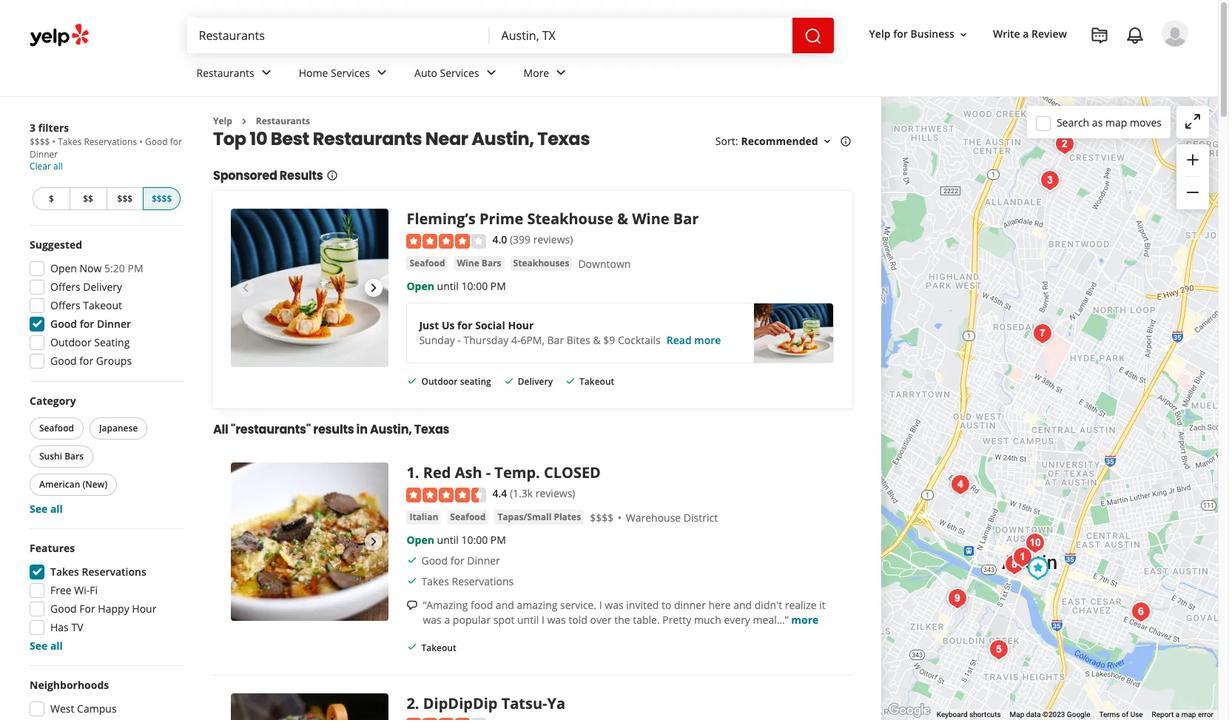 Task type: locate. For each thing, give the bounding box(es) containing it.
all
[[53, 160, 63, 172], [50, 502, 63, 516], [50, 639, 63, 653]]

outdoor inside group
[[50, 335, 92, 349]]

open for offers
[[50, 261, 77, 275]]

zoom out image
[[1184, 184, 1202, 202]]

bar
[[674, 209, 699, 229], [547, 333, 564, 347]]

all down american at the bottom
[[50, 502, 63, 516]]

1 vertical spatial &
[[593, 333, 601, 347]]

• up $$$ button
[[139, 135, 143, 148]]

0 horizontal spatial takeout
[[83, 298, 122, 312]]

notifications image
[[1127, 27, 1145, 44]]

16 checkmark v2 image down the 16 speech v2 icon
[[407, 641, 419, 653]]

16 checkmark v2 image for delivery
[[503, 375, 515, 387]]

$ button
[[33, 187, 69, 210]]

dinner inside good for dinner
[[30, 148, 58, 161]]

pm inside group
[[128, 261, 143, 275]]

takeout down the offers delivery
[[83, 298, 122, 312]]

see all button
[[30, 502, 63, 516], [30, 639, 63, 653]]

1 horizontal spatial bars
[[482, 257, 502, 269]]

sunday
[[419, 333, 455, 347]]

1 slideshow element from the top
[[231, 209, 389, 367]]

more
[[695, 333, 721, 347], [792, 613, 819, 627]]

until for 4.4
[[437, 533, 459, 547]]

uchiko image
[[1029, 319, 1058, 349]]

1 vertical spatial wine
[[457, 257, 480, 269]]

1 horizontal spatial $$$$
[[152, 192, 172, 205]]

4.4 (1.3k reviews)
[[493, 487, 576, 501]]

sushi bars
[[39, 450, 84, 463]]

2 see all from the top
[[30, 639, 63, 653]]

for up "amazing
[[451, 553, 465, 568]]

16 checkmark v2 image right seating
[[503, 375, 515, 387]]

2 vertical spatial seafood button
[[447, 510, 489, 525]]

previous image
[[237, 533, 255, 551]]

none field near
[[502, 27, 781, 44]]

pm down wine bars button at the top of page
[[491, 279, 506, 293]]

0 vertical spatial dinner
[[30, 148, 58, 161]]

restaurants
[[197, 66, 254, 80], [256, 115, 310, 127], [313, 127, 422, 151]]

outdoor
[[50, 335, 92, 349], [422, 375, 458, 388]]

sponsored
[[213, 168, 277, 185]]

all down the has
[[50, 639, 63, 653]]

and up spot
[[496, 598, 514, 612]]

for inside just us for social hour sunday - thursday 4-6pm, bar bites & $9 cocktails read more
[[458, 318, 473, 332]]

write
[[993, 27, 1021, 41]]

1 horizontal spatial restaurants
[[256, 115, 310, 127]]

all "restaurants" results in austin, texas
[[213, 421, 450, 438]]

good for dinner up $$ at the left top of page
[[30, 135, 182, 161]]

1 • from the left
[[52, 135, 56, 148]]

$$$$ right the $$$
[[152, 192, 172, 205]]

0 vertical spatial seafood
[[410, 257, 445, 269]]

red ash - temp. closed image
[[231, 463, 389, 621]]

1 horizontal spatial outdoor
[[422, 375, 458, 388]]

$$$$ right plates
[[590, 511, 614, 525]]

-
[[458, 333, 461, 347], [486, 463, 491, 483]]

until down wine bars button at the top of page
[[437, 279, 459, 293]]

1 horizontal spatial seafood
[[410, 257, 445, 269]]

2 vertical spatial takeout
[[422, 642, 456, 654]]

"amazing food and amazing service. i was invited to dinner here and didn't realize it was a popular spot until i was told over the table. pretty much every meal…"
[[423, 598, 826, 627]]

16 checkmark v2 image left outdoor seating
[[407, 375, 419, 387]]

texas
[[538, 127, 590, 151], [414, 421, 450, 438]]

0 vertical spatial see all
[[30, 502, 63, 516]]

map right as
[[1106, 115, 1128, 129]]

24 chevron down v2 image right auto services
[[482, 64, 500, 82]]

until down italian link in the left of the page
[[437, 533, 459, 547]]

4 star rating image down fleming's
[[407, 234, 487, 249]]

takeout for takeout's 16 checkmark v2 icon
[[580, 375, 615, 388]]

16 info v2 image
[[840, 136, 852, 147], [326, 170, 338, 182]]

warehouse district
[[626, 511, 718, 525]]

0 horizontal spatial none field
[[199, 27, 478, 44]]

offers down the offers delivery
[[50, 298, 80, 312]]

24 chevron down v2 image inside home services link
[[373, 64, 391, 82]]

was left told
[[547, 613, 566, 627]]

1 see from the top
[[30, 502, 48, 516]]

1 horizontal spatial dinner
[[97, 317, 131, 331]]

uchi image
[[943, 584, 973, 614]]

0 vertical spatial see
[[30, 502, 48, 516]]

reservations up fi
[[82, 565, 146, 579]]

services inside "link"
[[440, 66, 479, 80]]

16 chevron right v2 image
[[238, 115, 250, 127]]

2 see from the top
[[30, 639, 48, 653]]

for
[[894, 27, 908, 41], [170, 135, 182, 148], [80, 317, 94, 331], [458, 318, 473, 332], [79, 354, 93, 368], [451, 553, 465, 568]]

1 services from the left
[[331, 66, 370, 80]]

see all button for category
[[30, 502, 63, 516]]

1 vertical spatial delivery
[[518, 375, 553, 388]]

1 open until 10:00 pm from the top
[[407, 279, 506, 293]]

report a map error
[[1152, 711, 1214, 719]]

slideshow element
[[231, 209, 389, 367], [231, 463, 389, 621]]

austin,
[[472, 127, 534, 151], [370, 421, 412, 438]]

group containing suggested
[[25, 238, 184, 373]]

1 horizontal spatial 16 info v2 image
[[840, 136, 852, 147]]

3 filters
[[30, 121, 69, 135]]

all
[[213, 421, 228, 438]]

2 horizontal spatial was
[[605, 598, 624, 612]]

0 horizontal spatial services
[[331, 66, 370, 80]]

seafood down "category"
[[39, 422, 74, 435]]

otoko image
[[985, 635, 1014, 665]]

16 checkmark v2 image for takes reservations
[[407, 576, 419, 587]]

outdoor left seating
[[422, 375, 458, 388]]

1 vertical spatial see all button
[[30, 639, 63, 653]]

map left 'error'
[[1182, 711, 1197, 719]]

1 vertical spatial 4 star rating image
[[407, 718, 487, 720]]

2 and from the left
[[734, 598, 752, 612]]

none field find
[[199, 27, 478, 44]]

good for groups
[[50, 354, 132, 368]]

invited
[[626, 598, 659, 612]]

much
[[694, 613, 722, 627]]

0 horizontal spatial delivery
[[83, 280, 122, 294]]

16 checkmark v2 image
[[565, 375, 577, 387], [407, 576, 419, 587]]

4.0
[[493, 233, 507, 247]]

0 vertical spatial bar
[[674, 209, 699, 229]]

2 10:00 from the top
[[462, 533, 488, 547]]

until down amazing
[[517, 613, 539, 627]]

see for category
[[30, 502, 48, 516]]

•
[[52, 135, 56, 148], [139, 135, 143, 148]]

bar inside just us for social hour sunday - thursday 4-6pm, bar bites & $9 cocktails read more
[[547, 333, 564, 347]]

None search field
[[187, 18, 837, 53]]

noah l. image
[[1162, 20, 1189, 47]]

(399
[[510, 233, 531, 247]]

map region
[[878, 35, 1230, 720]]

barley swine image
[[1036, 166, 1066, 195]]

2 horizontal spatial $$$$
[[590, 511, 614, 525]]

- right sunday
[[458, 333, 461, 347]]

none field up business categories element
[[502, 27, 781, 44]]

open for "amazing
[[407, 533, 434, 547]]

2 offers from the top
[[50, 298, 80, 312]]

1 vertical spatial yelp
[[213, 115, 232, 127]]

2 services from the left
[[440, 66, 479, 80]]

see for features
[[30, 639, 48, 653]]

takes reservations
[[50, 565, 146, 579], [422, 574, 514, 588]]

16 info v2 image right results
[[326, 170, 338, 182]]

2 vertical spatial until
[[517, 613, 539, 627]]

category
[[30, 394, 76, 408]]

open up just
[[407, 279, 434, 293]]

0 horizontal spatial $$$$
[[30, 135, 50, 148]]

all right clear
[[53, 160, 63, 172]]

texas down more link
[[538, 127, 590, 151]]

0 vertical spatial hour
[[508, 318, 534, 332]]

& left $9
[[593, 333, 601, 347]]

1 horizontal spatial •
[[139, 135, 143, 148]]

2 horizontal spatial restaurants
[[313, 127, 422, 151]]

4.0 (399 reviews)
[[493, 233, 573, 247]]

over
[[590, 613, 612, 627]]

services right the auto
[[440, 66, 479, 80]]

search image
[[804, 27, 822, 45]]

reviews) for 4.0 (399 reviews)
[[534, 233, 573, 247]]

google image
[[885, 701, 934, 720]]

1 vertical spatial bars
[[64, 450, 84, 463]]

takeout down popular
[[422, 642, 456, 654]]

0 horizontal spatial bar
[[547, 333, 564, 347]]

offers up the "offers takeout"
[[50, 280, 80, 294]]

seafood down fleming's
[[410, 257, 445, 269]]

austin, right near
[[472, 127, 534, 151]]

2 vertical spatial dinner
[[467, 553, 500, 568]]

1 see all button from the top
[[30, 502, 63, 516]]

1 vertical spatial a
[[444, 613, 450, 627]]

"amazing
[[423, 598, 468, 612]]

seafood button down 4.4 star rating image
[[447, 510, 489, 525]]

none field up home services
[[199, 27, 478, 44]]

dipdipdip
[[423, 694, 498, 714]]

2 none field from the left
[[502, 27, 781, 44]]

more right read
[[695, 333, 721, 347]]

16 checkmark v2 image down italian button
[[407, 555, 419, 567]]

1 horizontal spatial takes reservations
[[422, 574, 514, 588]]

fleming's
[[407, 209, 476, 229]]

1 vertical spatial hour
[[132, 602, 157, 616]]

i down amazing
[[542, 613, 545, 627]]

google
[[1067, 711, 1091, 719]]

0 vertical spatial all
[[53, 160, 63, 172]]

offers for offers delivery
[[50, 280, 80, 294]]

0 horizontal spatial texas
[[414, 421, 450, 438]]

2 24 chevron down v2 image from the left
[[373, 64, 391, 82]]

prime
[[480, 209, 524, 229]]

projects image
[[1091, 27, 1109, 44]]

1 vertical spatial restaurants link
[[256, 115, 310, 127]]

next image
[[365, 533, 383, 551]]

reservations up food on the left of the page
[[452, 574, 514, 588]]

open until 10:00 pm down wine bars 'link'
[[407, 279, 506, 293]]

group containing neighborhoods
[[25, 678, 184, 720]]

©2023
[[1043, 711, 1066, 719]]

recommended button
[[741, 134, 833, 148]]

seafood button down fleming's
[[407, 256, 448, 271]]

1 offers from the top
[[50, 280, 80, 294]]

. left red
[[415, 463, 419, 483]]

2 vertical spatial seafood
[[450, 511, 486, 523]]

group
[[1177, 144, 1210, 210], [25, 238, 184, 373], [27, 394, 184, 517], [25, 541, 184, 654], [25, 678, 184, 720]]

takeout for takeout's 16 checkmark v2 image
[[422, 642, 456, 654]]

see all down american at the bottom
[[30, 502, 63, 516]]

yelp inside button
[[870, 27, 891, 41]]

seafood
[[410, 257, 445, 269], [39, 422, 74, 435], [450, 511, 486, 523]]

1 horizontal spatial delivery
[[518, 375, 553, 388]]

restaurants link right 16 chevron right v2 icon
[[256, 115, 310, 127]]

. for 2
[[415, 694, 419, 714]]

0 vertical spatial 10:00
[[462, 279, 488, 293]]

2 open until 10:00 pm from the top
[[407, 533, 506, 547]]

0 horizontal spatial -
[[458, 333, 461, 347]]

good down free
[[50, 602, 77, 616]]

more
[[524, 66, 549, 80]]

juniper image
[[1127, 597, 1157, 627]]

terms
[[1100, 711, 1120, 719]]

1 horizontal spatial services
[[440, 66, 479, 80]]

0 vertical spatial texas
[[538, 127, 590, 151]]

1 horizontal spatial none field
[[502, 27, 781, 44]]

results
[[280, 168, 323, 185]]

table.
[[633, 613, 660, 627]]

delivery
[[83, 280, 122, 294], [518, 375, 553, 388]]

more inside just us for social hour sunday - thursday 4-6pm, bar bites & $9 cocktails read more
[[695, 333, 721, 347]]

1 see all from the top
[[30, 502, 63, 516]]

1 horizontal spatial yelp
[[870, 27, 891, 41]]

filters
[[38, 121, 69, 135]]

1 vertical spatial austin,
[[370, 421, 412, 438]]

2 . dipdipdip tatsu-ya
[[407, 694, 566, 714]]

1 vertical spatial .
[[415, 694, 419, 714]]

restaurants right 16 chevron right v2 icon
[[256, 115, 310, 127]]

0 horizontal spatial 16 info v2 image
[[326, 170, 338, 182]]

• down the filters
[[52, 135, 56, 148]]

0 vertical spatial open
[[50, 261, 77, 275]]

restaurants link up 16 chevron right v2 icon
[[185, 53, 287, 96]]

restaurants up yelp link in the top of the page
[[197, 66, 254, 80]]

1 vertical spatial map
[[1182, 711, 1197, 719]]

2 horizontal spatial takeout
[[580, 375, 615, 388]]

1 horizontal spatial austin,
[[472, 127, 534, 151]]

& up the downtown
[[617, 209, 629, 229]]

hour up the 4- at the left top of page
[[508, 318, 534, 332]]

was down "amazing
[[423, 613, 442, 627]]

for left top at top
[[170, 135, 182, 148]]

hour inside just us for social hour sunday - thursday 4-6pm, bar bites & $9 cocktails read more
[[508, 318, 534, 332]]

0 vertical spatial bars
[[482, 257, 502, 269]]

seafood for the middle seafood button
[[39, 422, 74, 435]]

bars down 4.0
[[482, 257, 502, 269]]

see all down the has
[[30, 639, 63, 653]]

american (new) button
[[30, 474, 117, 496]]

all for features
[[50, 639, 63, 653]]

dipdipdip tatsu-ya image
[[1051, 130, 1080, 159]]

home services
[[299, 66, 370, 80]]

2 horizontal spatial seafood
[[450, 511, 486, 523]]

pm for takeout
[[128, 261, 143, 275]]

3
[[30, 121, 36, 135]]

4 star rating image
[[407, 234, 487, 249], [407, 718, 487, 720]]

1 10:00 from the top
[[462, 279, 488, 293]]

jeffrey's image
[[946, 470, 976, 500]]

seafood down 4.4 star rating image
[[450, 511, 486, 523]]

texas up red
[[414, 421, 450, 438]]

0 horizontal spatial austin,
[[370, 421, 412, 438]]

2 slideshow element from the top
[[231, 463, 389, 621]]

hour
[[508, 318, 534, 332], [132, 602, 157, 616]]

24 chevron down v2 image left the auto
[[373, 64, 391, 82]]

next image
[[365, 279, 383, 297]]

1 vertical spatial seafood button
[[30, 418, 84, 440]]

2 . from the top
[[415, 694, 419, 714]]

business categories element
[[185, 53, 1189, 96]]

0 vertical spatial see all button
[[30, 502, 63, 516]]

group containing features
[[25, 541, 184, 654]]

dinner up the seating
[[97, 317, 131, 331]]

1 vertical spatial good for dinner
[[50, 317, 131, 331]]

. left dipdipdip
[[415, 694, 419, 714]]

16 checkmark v2 image up the 16 speech v2 icon
[[407, 576, 419, 587]]

10:00 for 4.4 (1.3k reviews)
[[462, 533, 488, 547]]

food
[[471, 598, 493, 612]]

pm for food
[[491, 533, 506, 547]]

16 info v2 image right 16 chevron down v2 icon
[[840, 136, 852, 147]]

24 chevron down v2 image left home
[[257, 64, 275, 82]]

1 vertical spatial seafood
[[39, 422, 74, 435]]

it
[[820, 598, 826, 612]]

us
[[442, 318, 455, 332]]

0 vertical spatial 16 checkmark v2 image
[[565, 375, 577, 387]]

restaurants link
[[185, 53, 287, 96], [256, 115, 310, 127]]

0 horizontal spatial restaurants
[[197, 66, 254, 80]]

2 vertical spatial open
[[407, 533, 434, 547]]

for left business
[[894, 27, 908, 41]]

services
[[331, 66, 370, 80], [440, 66, 479, 80]]

more down realize
[[792, 613, 819, 627]]

0 horizontal spatial and
[[496, 598, 514, 612]]

takeout inside group
[[83, 298, 122, 312]]

0 vertical spatial slideshow element
[[231, 209, 389, 367]]

seafood for seafood button to the top
[[410, 257, 445, 269]]

bars right sushi
[[64, 450, 84, 463]]

write a review link
[[988, 21, 1073, 48]]

1 horizontal spatial i
[[599, 598, 602, 612]]

16 checkmark v2 image down 'bites' on the top left
[[565, 375, 577, 387]]

1 horizontal spatial more
[[792, 613, 819, 627]]

4 star rating image down dipdipdip
[[407, 718, 487, 720]]

0 vertical spatial pm
[[128, 261, 143, 275]]

2 see all button from the top
[[30, 639, 63, 653]]

clear all link
[[30, 160, 63, 172]]

0 vertical spatial outdoor
[[50, 335, 92, 349]]

see all button down american at the bottom
[[30, 502, 63, 516]]

sushi bars button
[[30, 446, 93, 468]]

3 24 chevron down v2 image from the left
[[482, 64, 500, 82]]

good for dinner up "amazing
[[422, 553, 500, 568]]

map for error
[[1182, 711, 1197, 719]]

4 24 chevron down v2 image from the left
[[552, 64, 570, 82]]

temp.
[[495, 463, 540, 483]]

4.4 star rating image
[[407, 488, 487, 502]]

24 chevron down v2 image inside more link
[[552, 64, 570, 82]]

dinner up food on the left of the page
[[467, 553, 500, 568]]

1 vertical spatial -
[[486, 463, 491, 483]]

0 vertical spatial delivery
[[83, 280, 122, 294]]

yelp
[[870, 27, 891, 41], [213, 115, 232, 127]]

more link
[[792, 613, 819, 627]]

meal…"
[[753, 613, 789, 627]]

10:00 for 4.0 (399 reviews)
[[462, 279, 488, 293]]

see all for category
[[30, 502, 63, 516]]

pm right 5:20
[[128, 261, 143, 275]]

1 horizontal spatial a
[[1023, 27, 1029, 41]]

0 vertical spatial offers
[[50, 280, 80, 294]]

yelp left business
[[870, 27, 891, 41]]

1 none field from the left
[[199, 27, 478, 44]]

1 vertical spatial until
[[437, 533, 459, 547]]

see down american at the bottom
[[30, 502, 48, 516]]

0 horizontal spatial map
[[1106, 115, 1128, 129]]

reviews) for 4.4 (1.3k reviews)
[[536, 487, 576, 501]]

takeout down $9
[[580, 375, 615, 388]]

reviews) down fleming's prime steakhouse & wine bar
[[534, 233, 573, 247]]

expand map image
[[1184, 112, 1202, 130]]

None field
[[199, 27, 478, 44], [502, 27, 781, 44]]

tapas/small
[[498, 511, 552, 523]]

1 vertical spatial outdoor
[[422, 375, 458, 388]]

0 horizontal spatial more
[[695, 333, 721, 347]]

shortcuts
[[970, 711, 1001, 719]]

offers delivery
[[50, 280, 122, 294]]

1 24 chevron down v2 image from the left
[[257, 64, 275, 82]]

seafood button down "category"
[[30, 418, 84, 440]]

delivery down open now 5:20 pm at the top left
[[83, 280, 122, 294]]

suggested
[[30, 238, 82, 252]]

0 vertical spatial seafood link
[[407, 256, 448, 271]]

2 vertical spatial $$$$
[[590, 511, 614, 525]]

open until 10:00 pm down italian link in the left of the page
[[407, 533, 506, 547]]

1 horizontal spatial 16 checkmark v2 image
[[565, 375, 577, 387]]

good for dinner up outdoor seating
[[50, 317, 131, 331]]

- inside just us for social hour sunday - thursday 4-6pm, bar bites & $9 cocktails read more
[[458, 333, 461, 347]]

reviews) up plates
[[536, 487, 576, 501]]

bars inside group
[[64, 450, 84, 463]]

a right report
[[1176, 711, 1180, 719]]

open
[[50, 261, 77, 275], [407, 279, 434, 293], [407, 533, 434, 547]]

$
[[49, 192, 54, 205]]

1 vertical spatial bar
[[547, 333, 564, 347]]

yelp left 16 chevron right v2 icon
[[213, 115, 232, 127]]

24 chevron down v2 image inside auto services "link"
[[482, 64, 500, 82]]

0 vertical spatial restaurants link
[[185, 53, 287, 96]]

bars inside 'link'
[[482, 257, 502, 269]]

dinner inside group
[[97, 317, 131, 331]]

see up "neighborhoods"
[[30, 639, 48, 653]]

more link
[[512, 53, 582, 96]]

wine
[[632, 209, 670, 229], [457, 257, 480, 269]]

16 checkmark v2 image for takeout
[[407, 641, 419, 653]]

1 vertical spatial dinner
[[97, 317, 131, 331]]

0 horizontal spatial •
[[52, 135, 56, 148]]

2 4 star rating image from the top
[[407, 718, 487, 720]]

pm down 'tapas/small'
[[491, 533, 506, 547]]

i
[[599, 598, 602, 612], [542, 613, 545, 627]]

16 checkmark v2 image for good for dinner
[[407, 555, 419, 567]]

search
[[1057, 115, 1090, 129]]

10:00
[[462, 279, 488, 293], [462, 533, 488, 547]]

restaurants inside business categories element
[[197, 66, 254, 80]]

district
[[684, 511, 718, 525]]

downtown
[[578, 257, 631, 271]]

16 checkmark v2 image
[[407, 375, 419, 387], [503, 375, 515, 387], [407, 555, 419, 567], [407, 641, 419, 653]]

tapas/small plates button
[[495, 510, 584, 525]]

austin, right in
[[370, 421, 412, 438]]

24 chevron down v2 image
[[257, 64, 275, 82], [373, 64, 391, 82], [482, 64, 500, 82], [552, 64, 570, 82]]

seating
[[94, 335, 130, 349]]

delivery down 6pm,
[[518, 375, 553, 388]]

hour right 'happy'
[[132, 602, 157, 616]]

1 . from the top
[[415, 463, 419, 483]]

open down suggested
[[50, 261, 77, 275]]

24 chevron down v2 image for more
[[552, 64, 570, 82]]

0 horizontal spatial &
[[593, 333, 601, 347]]



Task type: describe. For each thing, give the bounding box(es) containing it.
0 vertical spatial &
[[617, 209, 629, 229]]

1 vertical spatial pm
[[491, 279, 506, 293]]

spot
[[494, 613, 515, 627]]

told
[[569, 613, 588, 627]]

16 chevron down v2 image
[[822, 136, 833, 147]]

tatsu-
[[502, 694, 547, 714]]

iii forks image
[[1000, 550, 1030, 580]]

for down outdoor seating
[[79, 354, 93, 368]]

service.
[[560, 598, 597, 612]]

outdoor seating
[[422, 375, 491, 388]]

italian link
[[407, 510, 441, 525]]

for inside button
[[894, 27, 908, 41]]

tv
[[71, 620, 83, 634]]

american (new)
[[39, 478, 107, 491]]

here
[[709, 598, 731, 612]]

neighborhoods
[[30, 678, 109, 692]]

previous image
[[237, 279, 255, 297]]

seafood for the bottommost seafood button
[[450, 511, 486, 523]]

1 and from the left
[[496, 598, 514, 612]]

slideshow element for 4.4
[[231, 463, 389, 621]]

just us for social hour sunday - thursday 4-6pm, bar bites & $9 cocktails read more
[[419, 318, 721, 347]]

Near text field
[[502, 27, 781, 44]]

0 vertical spatial 16 info v2 image
[[840, 136, 852, 147]]

24 chevron down v2 image for auto services
[[482, 64, 500, 82]]

sponsored results
[[213, 168, 323, 185]]

yelp for yelp link in the top of the page
[[213, 115, 232, 127]]

map data ©2023 google
[[1010, 711, 1091, 719]]

popular
[[453, 613, 491, 627]]

group containing category
[[27, 394, 184, 517]]

reservations up $$$ button
[[84, 135, 137, 148]]

good down the "offers takeout"
[[50, 317, 77, 331]]

zoom in image
[[1184, 151, 1202, 169]]

0 vertical spatial austin,
[[472, 127, 534, 151]]

$$$$ • takes reservations •
[[30, 135, 145, 148]]

0 horizontal spatial hour
[[132, 602, 157, 616]]

0 horizontal spatial was
[[423, 613, 442, 627]]

1 horizontal spatial was
[[547, 613, 566, 627]]

keyboard shortcuts button
[[937, 710, 1001, 720]]

seating
[[460, 375, 491, 388]]

bars for wine bars
[[482, 257, 502, 269]]

pretty
[[663, 613, 692, 627]]

groups
[[96, 354, 132, 368]]

1 vertical spatial texas
[[414, 421, 450, 438]]

24 chevron down v2 image for restaurants
[[257, 64, 275, 82]]

home services link
[[287, 53, 403, 96]]

takes up free
[[50, 565, 79, 579]]

fleming's prime steakhouse & wine bar image
[[1024, 554, 1054, 583]]

bars for sushi bars
[[64, 450, 84, 463]]

user actions element
[[858, 19, 1210, 110]]

red ash - temp. closed link
[[423, 463, 601, 483]]

takes up "amazing
[[422, 574, 449, 588]]

wine bars
[[457, 257, 502, 269]]

good for happy hour
[[50, 602, 157, 616]]

just
[[419, 318, 439, 332]]

1 horizontal spatial texas
[[538, 127, 590, 151]]

top 10 best restaurants near austin, texas
[[213, 127, 590, 151]]

now
[[80, 261, 102, 275]]

auto services link
[[403, 53, 512, 96]]

sort:
[[716, 134, 738, 148]]

slideshow element for 4.0
[[231, 209, 389, 367]]

has tv
[[50, 620, 83, 634]]

in
[[357, 421, 368, 438]]

features
[[30, 541, 75, 555]]

yelp for yelp for business
[[870, 27, 891, 41]]

0 vertical spatial $$$$
[[30, 135, 50, 148]]

red ash image
[[1009, 543, 1038, 572]]

1 vertical spatial open
[[407, 279, 434, 293]]

reservations inside group
[[82, 565, 146, 579]]

16 checkmark v2 image for takeout
[[565, 375, 577, 387]]

see all for features
[[30, 639, 63, 653]]

services for home services
[[331, 66, 370, 80]]

a for report
[[1176, 711, 1180, 719]]

5:20
[[104, 261, 125, 275]]

free wi-fi
[[50, 583, 98, 597]]

tapas/small plates link
[[495, 510, 584, 525]]

warehouse
[[626, 511, 681, 525]]

1 horizontal spatial bar
[[674, 209, 699, 229]]

good down italian link in the left of the page
[[422, 553, 448, 568]]

& inside just us for social hour sunday - thursday 4-6pm, bar bites & $9 cocktails read more
[[593, 333, 601, 347]]

good down outdoor seating
[[50, 354, 77, 368]]

write a review
[[993, 27, 1068, 41]]

fleming's prime steakhouse & wine bar
[[407, 209, 699, 229]]

for
[[79, 602, 95, 616]]

$$$$ inside $$$$ button
[[152, 192, 172, 205]]

0 vertical spatial good for dinner
[[30, 135, 182, 161]]

4-
[[511, 333, 521, 347]]

2 • from the left
[[139, 135, 143, 148]]

keyboard shortcuts
[[937, 711, 1001, 719]]

2 vertical spatial good for dinner
[[422, 553, 500, 568]]

0 horizontal spatial takes reservations
[[50, 565, 146, 579]]

yelp for business
[[870, 27, 955, 41]]

moves
[[1130, 115, 1162, 129]]

offers for offers takeout
[[50, 298, 80, 312]]

for down the "offers takeout"
[[80, 317, 94, 331]]

fleming's prime steakhouse & wine bar image
[[231, 209, 389, 367]]

16 speech v2 image
[[407, 600, 419, 612]]

the driskill grill image
[[1021, 529, 1051, 558]]

$9
[[604, 333, 615, 347]]

until for 4.0
[[437, 279, 459, 293]]

open until 10:00 pm for 4.0
[[407, 279, 506, 293]]

report a map error link
[[1152, 711, 1214, 719]]

a for write
[[1023, 27, 1029, 41]]

. for 1
[[415, 463, 419, 483]]

data
[[1027, 711, 1041, 719]]

(1.3k
[[510, 487, 533, 501]]

dinner
[[674, 598, 706, 612]]

of
[[1122, 711, 1129, 719]]

amazing
[[517, 598, 558, 612]]

16 checkmark v2 image for outdoor seating
[[407, 375, 419, 387]]

until inside the "amazing food and amazing service. i was invited to dinner here and didn't realize it was a popular spot until i was told over the table. pretty much every meal…"
[[517, 613, 539, 627]]

outdoor for outdoor seating
[[422, 375, 458, 388]]

open until 10:00 pm for 4.4
[[407, 533, 506, 547]]

map for moves
[[1106, 115, 1128, 129]]

happy
[[98, 602, 129, 616]]

1 vertical spatial 16 info v2 image
[[326, 170, 338, 182]]

"restaurants"
[[231, 421, 311, 438]]

thursday
[[464, 333, 509, 347]]

24 chevron down v2 image for home services
[[373, 64, 391, 82]]

plates
[[554, 511, 581, 523]]

west campus
[[50, 702, 117, 716]]

terms of use link
[[1100, 711, 1143, 719]]

clear all
[[30, 160, 63, 172]]

steakhouses link
[[510, 256, 573, 271]]

best
[[271, 127, 309, 151]]

free
[[50, 583, 72, 597]]

read
[[667, 333, 692, 347]]

offers takeout
[[50, 298, 122, 312]]

1 vertical spatial i
[[542, 613, 545, 627]]

0 vertical spatial wine
[[632, 209, 670, 229]]

italian
[[410, 511, 438, 523]]

all for category
[[50, 502, 63, 516]]

see all button for features
[[30, 639, 63, 653]]

outdoor seating
[[50, 335, 130, 349]]

1 vertical spatial more
[[792, 613, 819, 627]]

outdoor for outdoor seating
[[50, 335, 92, 349]]

2 horizontal spatial dinner
[[467, 553, 500, 568]]

$$ button
[[69, 187, 106, 210]]

1 horizontal spatial -
[[486, 463, 491, 483]]

fleming's prime steakhouse & wine bar link
[[407, 209, 699, 229]]

good up $$$$ button
[[145, 135, 168, 148]]

american
[[39, 478, 80, 491]]

cocktails
[[618, 333, 661, 347]]

the
[[615, 613, 630, 627]]

recommended
[[741, 134, 819, 148]]

keyboard
[[937, 711, 968, 719]]

0 vertical spatial i
[[599, 598, 602, 612]]

1 4 star rating image from the top
[[407, 234, 487, 249]]

1 vertical spatial seafood link
[[447, 510, 489, 525]]

4.4
[[493, 487, 507, 501]]

italian button
[[407, 510, 441, 525]]

wine inside button
[[457, 257, 480, 269]]

realize
[[785, 598, 817, 612]]

takes down the filters
[[58, 135, 82, 148]]

use
[[1131, 711, 1143, 719]]

Find text field
[[199, 27, 478, 44]]

a inside the "amazing food and amazing service. i was invited to dinner here and didn't realize it was a popular spot until i was told over the table. pretty much every meal…"
[[444, 613, 450, 627]]

0 vertical spatial seafood button
[[407, 256, 448, 271]]

error
[[1198, 711, 1214, 719]]

yelp link
[[213, 115, 232, 127]]

$$$
[[117, 192, 133, 205]]

services for auto services
[[440, 66, 479, 80]]

ash
[[455, 463, 482, 483]]

16 chevron down v2 image
[[958, 29, 970, 40]]

red
[[423, 463, 451, 483]]

10
[[250, 127, 267, 151]]

top
[[213, 127, 246, 151]]



Task type: vqa. For each thing, say whether or not it's contained in the screenshot.
second See Portfolio link from the bottom of the page
no



